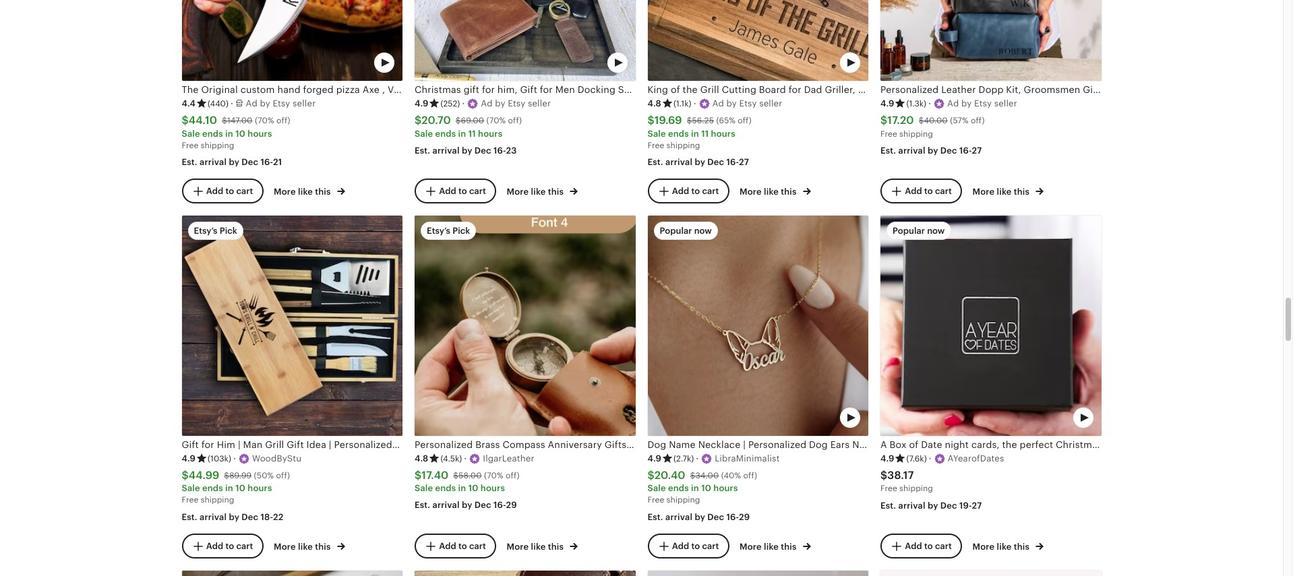 Task type: describe. For each thing, give the bounding box(es) containing it.
hours for 19.69
[[711, 129, 736, 139]]

in for 20.70
[[458, 129, 466, 139]]

like for 44.10
[[298, 187, 313, 197]]

more for 19.69
[[740, 187, 762, 197]]

add for 44.99
[[206, 541, 223, 551]]

add to cart button for 20.40
[[648, 534, 729, 559]]

off) for 44.99
[[276, 471, 290, 481]]

89.99
[[229, 471, 252, 481]]

16- inside $ 17.40 $ 58.00 (70% off) sale ends in 10 hours est. arrival by dec 16-29
[[494, 501, 506, 511]]

add to cart button for 17.40
[[415, 534, 496, 559]]

56.25
[[692, 116, 714, 125]]

$ left 69.00
[[415, 114, 422, 127]]

· for 17.20
[[929, 98, 931, 108]]

dog name necklace | personalized dog ears necklace | custom pet jewelry | pet name necklace | pet memorial gift, gift for her,christmas gift image
[[648, 216, 869, 437]]

more for 17.40
[[507, 542, 529, 552]]

to for 20.70
[[459, 186, 467, 196]]

(103k)
[[208, 454, 231, 464]]

20.70
[[422, 114, 451, 127]]

more like this link for 17.20
[[973, 184, 1044, 198]]

christmas gift for him, gift for men docking station, gift for him, christmas gift, personalized gift, gift for husband, valentine gift, image
[[415, 0, 636, 81]]

4.8 for 17.40
[[415, 454, 429, 464]]

4.9 for 20.70
[[415, 98, 429, 108]]

29 inside $ 17.40 $ 58.00 (70% off) sale ends in 10 hours est. arrival by dec 16-29
[[506, 501, 517, 511]]

add to cart button down est. arrival by dec 19-27
[[881, 534, 962, 559]]

ends for 20.40
[[668, 484, 689, 494]]

king of the grill cutting board for dad griller, personalized christmas gift for him, bbq gift for men's birthday, grilling gift for men image
[[648, 0, 869, 81]]

ends for 17.40
[[435, 484, 456, 494]]

this for 17.20
[[1014, 187, 1030, 197]]

add to cart button for 20.70
[[415, 179, 496, 204]]

more like this for 44.10
[[274, 187, 333, 197]]

· for 17.40
[[464, 454, 467, 464]]

arrival inside $ 20.70 $ 69.00 (70% off) sale ends in 11 hours est. arrival by dec 16-23
[[433, 145, 460, 155]]

1 vertical spatial 29
[[739, 512, 750, 523]]

free inside $ 17.20 $ 40.00 (57% off) free shipping
[[881, 129, 898, 139]]

by inside $ 17.40 $ 58.00 (70% off) sale ends in 10 hours est. arrival by dec 16-29
[[462, 501, 472, 511]]

this for 17.40
[[548, 542, 564, 552]]

40.00
[[924, 116, 948, 125]]

hours for 20.40
[[714, 484, 738, 494]]

add to cart button for 44.99
[[182, 534, 263, 559]]

dec inside $ 17.40 $ 58.00 (70% off) sale ends in 10 hours est. arrival by dec 16-29
[[475, 501, 491, 511]]

product video element for "a box of date night cards, the perfect christmas present or paper anniversary gift for him.  a romantic gift for her." image
[[881, 216, 1102, 437]]

more like this for 19.69
[[740, 187, 799, 197]]

add to cart for 20.40
[[672, 541, 719, 551]]

44.10
[[189, 114, 217, 127]]

popular now for 38.17
[[893, 226, 945, 236]]

$ down (4.5k)
[[453, 471, 459, 481]]

11 for 20.70
[[468, 129, 476, 139]]

product video element for scratch off travel bucket list - world bucket list - national parks bucket list - anniversary gift - christmas gift idea - adventure awaits image
[[182, 571, 403, 577]]

husband anniversary gift, personalized wood engraved docking station, custom christmas gift for dad, christmas gift for him image
[[648, 571, 869, 577]]

17.40
[[422, 469, 449, 482]]

off) for 44.10
[[276, 116, 290, 125]]

this for 20.40
[[781, 542, 797, 552]]

16- for 44.10
[[261, 157, 273, 167]]

product video element for personalized gift, gift for her, anniversary gifts, anniversary gift for her, personalized gifts for her, girlfriend gift, gift for him image
[[881, 571, 1102, 577]]

est. arrival by dec 18-22
[[182, 512, 284, 523]]

$ down (2.7k)
[[690, 471, 696, 481]]

to for 44.10
[[226, 186, 234, 196]]

hours for 17.40
[[481, 484, 505, 494]]

more like this for 17.40
[[507, 542, 566, 552]]

product video element for "king of the grill cutting board for dad griller, personalized christmas gift for him, bbq gift for men's birthday, grilling gift for men" 'image'
[[648, 0, 869, 81]]

in for 44.10
[[225, 129, 233, 139]]

4.9 for 44.99
[[182, 454, 196, 464]]

more like this link for 20.70
[[507, 184, 578, 198]]

est. for 17.20
[[881, 146, 896, 156]]

(65%
[[716, 116, 736, 125]]

22
[[273, 512, 284, 523]]

$ 17.40 $ 58.00 (70% off) sale ends in 10 hours est. arrival by dec 16-29
[[415, 469, 520, 511]]

est. for 38.17
[[881, 501, 896, 511]]

$ down (440)
[[222, 116, 227, 125]]

free inside $ 38.17 free shipping
[[881, 485, 898, 494]]

arrival for 19.69
[[666, 157, 693, 167]]

· for 44.99
[[233, 454, 236, 464]]

27 for 17.20
[[972, 146, 982, 156]]

(57%
[[950, 116, 969, 125]]

to for 44.99
[[226, 541, 234, 551]]

more like this for 44.99
[[274, 542, 333, 552]]

est. for 44.99
[[182, 512, 197, 523]]

20.40
[[655, 469, 686, 482]]

$ 19.69 $ 56.25 (65% off) sale ends in 11 hours free shipping
[[648, 114, 752, 150]]

arrival for 38.17
[[899, 501, 926, 511]]

$ left 56.25
[[648, 114, 655, 127]]

$ left 34.00
[[648, 469, 655, 482]]

shipping for 44.10
[[201, 141, 234, 150]]

$ down (1.1k)
[[687, 116, 692, 125]]

personalized engraved working compass with custom handwriting, gift for men anniversary, gifts for dad birthday image
[[415, 571, 636, 577]]

38.17
[[888, 469, 914, 482]]

more like this link for 44.10
[[274, 184, 345, 198]]

add for 17.40
[[439, 541, 456, 551]]

in for 17.40
[[458, 484, 466, 494]]

4.9 for 20.40
[[648, 454, 662, 464]]

cart for 44.10
[[236, 186, 253, 196]]

free for 44.10
[[182, 141, 199, 150]]

34.00
[[696, 471, 719, 481]]

4.4
[[182, 98, 196, 108]]

arrival for 17.20
[[899, 146, 926, 156]]

more for 44.99
[[274, 542, 296, 552]]

(70% for 44.10
[[255, 116, 274, 125]]

by for 20.40
[[695, 512, 705, 523]]

arrival for 44.10
[[200, 157, 227, 167]]

69.00
[[461, 116, 484, 125]]

add down est. arrival by dec 19-27
[[905, 541, 922, 551]]

est. arrival by dec 16-21
[[182, 157, 282, 167]]

$ down 4.4
[[182, 114, 189, 127]]

$ down the (1.3k)
[[919, 116, 924, 125]]

off) for 17.40
[[506, 471, 520, 481]]

more like this for 17.20
[[973, 187, 1032, 197]]

ends for 19.69
[[668, 129, 689, 139]]

23
[[506, 145, 517, 155]]

ends for 44.10
[[202, 129, 223, 139]]

58.00
[[459, 471, 482, 481]]

10 for 20.40
[[701, 484, 712, 494]]

popular now for 20.40
[[660, 226, 712, 236]]

personalized gift, gift for her, anniversary gifts, anniversary gift for her, personalized gifts for her, girlfriend gift, gift for him image
[[881, 571, 1102, 577]]

· right (7.6k)
[[929, 454, 932, 464]]

dec for 38.17
[[941, 501, 957, 511]]

11 for 19.69
[[701, 129, 709, 139]]

est. for 19.69
[[648, 157, 663, 167]]

dec for 19.69
[[708, 157, 724, 167]]

a box of date night cards, the perfect christmas present or paper anniversary gift for him.  a romantic gift for her. image
[[881, 216, 1102, 437]]

more for 20.70
[[507, 187, 529, 197]]

cart for 19.69
[[702, 186, 719, 196]]

now for 38.17
[[927, 226, 945, 236]]

scratch off travel bucket list - world bucket list - national parks bucket list - anniversary gift - christmas gift idea - adventure awaits image
[[182, 571, 403, 577]]

est. inside $ 20.70 $ 69.00 (70% off) sale ends in 11 hours est. arrival by dec 16-23
[[415, 145, 430, 155]]

18-
[[261, 512, 273, 523]]

off) for 20.40
[[744, 471, 757, 481]]

to down est. arrival by dec 19-27
[[925, 541, 933, 551]]

$ down (103k) on the bottom of the page
[[224, 471, 229, 481]]

personalized brass compass anniversary gifts for men brass compass birthday gift for dad groomsmen gift for him christmas gifts for him image
[[415, 216, 636, 437]]

off) for 20.70
[[508, 116, 522, 125]]

est. arrival by dec 16-27 for 17.20
[[881, 146, 982, 156]]

add for 20.40
[[672, 541, 689, 551]]

$ 20.70 $ 69.00 (70% off) sale ends in 11 hours est. arrival by dec 16-23
[[415, 114, 522, 155]]



Task type: locate. For each thing, give the bounding box(es) containing it.
10 down 147.00
[[235, 129, 246, 139]]

add to cart down est. arrival by dec 19-27
[[905, 541, 952, 551]]

0 horizontal spatial etsy's
[[194, 226, 218, 236]]

more like this for 20.40
[[740, 542, 799, 552]]

19.69
[[655, 114, 682, 127]]

add for 19.69
[[672, 186, 689, 196]]

$ left 40.00
[[881, 114, 888, 127]]

(4.5k)
[[441, 454, 462, 464]]

0 horizontal spatial popular now
[[660, 226, 712, 236]]

product video element
[[182, 0, 403, 81], [415, 0, 636, 81], [648, 0, 869, 81], [648, 216, 869, 437], [881, 216, 1102, 437], [182, 571, 403, 577], [415, 571, 636, 577], [648, 571, 869, 577], [881, 571, 1102, 577]]

(1.1k)
[[674, 99, 692, 108]]

sale down 19.69
[[648, 129, 666, 139]]

sale inside $ 44.99 $ 89.99 (50% off) sale ends in 10 hours free shipping
[[182, 484, 200, 494]]

off) right (40%
[[744, 471, 757, 481]]

shipping up the "est. arrival by dec 18-22"
[[201, 496, 234, 505]]

4.8
[[648, 98, 662, 108], [415, 454, 429, 464]]

1 etsy's pick from the left
[[194, 226, 237, 236]]

by down 69.00
[[462, 145, 472, 155]]

in down 56.25
[[691, 129, 699, 139]]

off) inside $ 19.69 $ 56.25 (65% off) sale ends in 11 hours free shipping
[[738, 116, 752, 125]]

add to cart for 44.10
[[206, 186, 253, 196]]

1 horizontal spatial pick
[[453, 226, 470, 236]]

add for 44.10
[[206, 186, 223, 196]]

like for 20.40
[[764, 542, 779, 552]]

add to cart
[[206, 186, 253, 196], [439, 186, 486, 196], [672, 186, 719, 196], [905, 186, 952, 196], [206, 541, 253, 551], [439, 541, 486, 551], [672, 541, 719, 551], [905, 541, 952, 551]]

to down the "est. arrival by dec 18-22"
[[226, 541, 234, 551]]

est. inside $ 17.40 $ 58.00 (70% off) sale ends in 10 hours est. arrival by dec 16-29
[[415, 501, 430, 511]]

hours inside $ 17.40 $ 58.00 (70% off) sale ends in 10 hours est. arrival by dec 16-29
[[481, 484, 505, 494]]

$ 38.17 free shipping
[[881, 469, 933, 494]]

add to cart button
[[182, 179, 263, 204], [415, 179, 496, 204], [648, 179, 729, 204], [881, 179, 962, 204], [182, 534, 263, 559], [415, 534, 496, 559], [648, 534, 729, 559], [881, 534, 962, 559]]

1 horizontal spatial etsy's pick
[[427, 226, 470, 236]]

4.8 for 19.69
[[648, 98, 662, 108]]

free inside $ 44.10 $ 147.00 (70% off) sale ends in 10 hours free shipping
[[182, 141, 199, 150]]

add to cart button for 19.69
[[648, 179, 729, 204]]

$ left 58.00 at the bottom
[[415, 469, 422, 482]]

this for 19.69
[[781, 187, 797, 197]]

add to cart button down the "est. arrival by dec 18-22"
[[182, 534, 263, 559]]

add down the est. arrival by dec 16-29
[[672, 541, 689, 551]]

add to cart button down est. arrival by dec 16-21
[[182, 179, 263, 204]]

· right the (252)
[[462, 98, 465, 108]]

1 11 from the left
[[468, 129, 476, 139]]

hours inside $ 19.69 $ 56.25 (65% off) sale ends in 11 hours free shipping
[[711, 129, 736, 139]]

1 horizontal spatial 11
[[701, 129, 709, 139]]

2 etsy's from the left
[[427, 226, 451, 236]]

by down $ 20.40 $ 34.00 (40% off) sale ends in 10 hours free shipping on the right of the page
[[695, 512, 705, 523]]

off) inside $ 17.20 $ 40.00 (57% off) free shipping
[[971, 116, 985, 125]]

to down $ 20.70 $ 69.00 (70% off) sale ends in 11 hours est. arrival by dec 16-23
[[459, 186, 467, 196]]

in inside $ 44.99 $ 89.99 (50% off) sale ends in 10 hours free shipping
[[225, 484, 233, 494]]

etsy's pick for 44.99
[[194, 226, 237, 236]]

0 horizontal spatial 4.8
[[415, 454, 429, 464]]

hours inside $ 20.40 $ 34.00 (40% off) sale ends in 10 hours free shipping
[[714, 484, 738, 494]]

10 inside $ 20.40 $ 34.00 (40% off) sale ends in 10 hours free shipping
[[701, 484, 712, 494]]

sale for 44.99
[[182, 484, 200, 494]]

21
[[273, 157, 282, 167]]

shipping inside $ 17.20 $ 40.00 (57% off) free shipping
[[900, 129, 933, 139]]

more like this link for 44.99
[[274, 539, 345, 553]]

10 inside $ 44.10 $ 147.00 (70% off) sale ends in 10 hours free shipping
[[235, 129, 246, 139]]

shipping up est. arrival by dec 16-21
[[201, 141, 234, 150]]

sale inside $ 44.10 $ 147.00 (70% off) sale ends in 10 hours free shipping
[[182, 129, 200, 139]]

(50%
[[254, 471, 274, 481]]

sale for 20.70
[[415, 129, 433, 139]]

off) up "23"
[[508, 116, 522, 125]]

off) inside $ 44.99 $ 89.99 (50% off) sale ends in 10 hours free shipping
[[276, 471, 290, 481]]

off) inside $ 44.10 $ 147.00 (70% off) sale ends in 10 hours free shipping
[[276, 116, 290, 125]]

est. arrival by dec 16-27 for 19.69
[[648, 157, 749, 167]]

11 inside $ 20.70 $ 69.00 (70% off) sale ends in 11 hours est. arrival by dec 16-23
[[468, 129, 476, 139]]

ends down 44.10
[[202, 129, 223, 139]]

off) right (50%
[[276, 471, 290, 481]]

(70% inside $ 17.40 $ 58.00 (70% off) sale ends in 10 hours est. arrival by dec 16-29
[[484, 471, 504, 481]]

in inside $ 20.70 $ 69.00 (70% off) sale ends in 11 hours est. arrival by dec 16-23
[[458, 129, 466, 139]]

off) inside $ 20.70 $ 69.00 (70% off) sale ends in 11 hours est. arrival by dec 16-23
[[508, 116, 522, 125]]

add to cart down $ 17.40 $ 58.00 (70% off) sale ends in 10 hours est. arrival by dec 16-29
[[439, 541, 486, 551]]

0 horizontal spatial 11
[[468, 129, 476, 139]]

ends
[[202, 129, 223, 139], [435, 129, 456, 139], [668, 129, 689, 139], [202, 484, 223, 494], [435, 484, 456, 494], [668, 484, 689, 494]]

· for 44.10
[[231, 98, 233, 108]]

2 11 from the left
[[701, 129, 709, 139]]

shipping inside $ 44.99 $ 89.99 (50% off) sale ends in 10 hours free shipping
[[201, 496, 234, 505]]

ends down 20.70
[[435, 129, 456, 139]]

pick for 44.99
[[220, 226, 237, 236]]

to down est. arrival by dec 16-21
[[226, 186, 234, 196]]

1 horizontal spatial 4.8
[[648, 98, 662, 108]]

free for 19.69
[[648, 141, 665, 150]]

cart up "personalized engraved working compass with custom handwriting, gift for men anniversary, gifts for dad birthday" image
[[469, 541, 486, 551]]

2 etsy's pick from the left
[[427, 226, 470, 236]]

popular
[[660, 226, 692, 236], [893, 226, 925, 236]]

by
[[462, 145, 472, 155], [928, 146, 938, 156], [229, 157, 239, 167], [695, 157, 705, 167], [462, 501, 472, 511], [928, 501, 938, 511], [229, 512, 239, 523], [695, 512, 705, 523]]

cart down est. arrival by dec 19-27
[[935, 541, 952, 551]]

by for 17.20
[[928, 146, 938, 156]]

0 vertical spatial est. arrival by dec 16-27
[[881, 146, 982, 156]]

free inside $ 44.99 $ 89.99 (50% off) sale ends in 10 hours free shipping
[[182, 496, 199, 505]]

off) inside $ 20.40 $ 34.00 (40% off) sale ends in 10 hours free shipping
[[744, 471, 757, 481]]

ends inside $ 44.99 $ 89.99 (50% off) sale ends in 10 hours free shipping
[[202, 484, 223, 494]]

hours inside $ 20.70 $ 69.00 (70% off) sale ends in 11 hours est. arrival by dec 16-23
[[478, 129, 503, 139]]

$ down the (252)
[[456, 116, 461, 125]]

10 inside $ 44.99 $ 89.99 (50% off) sale ends in 10 hours free shipping
[[235, 484, 246, 494]]

to for 17.40
[[459, 541, 467, 551]]

by down $ 17.20 $ 40.00 (57% off) free shipping
[[928, 146, 938, 156]]

like for 17.20
[[997, 187, 1012, 197]]

· for 20.40
[[696, 454, 699, 464]]

hours
[[248, 129, 272, 139], [478, 129, 503, 139], [711, 129, 736, 139], [248, 484, 272, 494], [481, 484, 505, 494], [714, 484, 738, 494]]

popular now
[[660, 226, 712, 236], [893, 226, 945, 236]]

sale inside $ 20.70 $ 69.00 (70% off) sale ends in 11 hours est. arrival by dec 16-23
[[415, 129, 433, 139]]

off) for 19.69
[[738, 116, 752, 125]]

like for 17.40
[[531, 542, 546, 552]]

by down 58.00 at the bottom
[[462, 501, 472, 511]]

off) for 17.20
[[971, 116, 985, 125]]

sale for 17.40
[[415, 484, 433, 494]]

11
[[468, 129, 476, 139], [701, 129, 709, 139]]

off) right (57%
[[971, 116, 985, 125]]

etsy's for 44.99
[[194, 226, 218, 236]]

0 horizontal spatial 29
[[506, 501, 517, 511]]

44.99
[[189, 469, 219, 482]]

free down 44.10
[[182, 141, 199, 150]]

(70% inside $ 44.10 $ 147.00 (70% off) sale ends in 10 hours free shipping
[[255, 116, 274, 125]]

product video element for husband anniversary gift, personalized wood engraved docking station, custom christmas gift for dad, christmas gift for him image
[[648, 571, 869, 577]]

hours for 44.10
[[248, 129, 272, 139]]

cart down $ 20.70 $ 69.00 (70% off) sale ends in 11 hours est. arrival by dec 16-23
[[469, 186, 486, 196]]

arrival down $ 19.69 $ 56.25 (65% off) sale ends in 11 hours free shipping
[[666, 157, 693, 167]]

1 popular from the left
[[660, 226, 692, 236]]

dec left 19-
[[941, 501, 957, 511]]

cart down $ 17.20 $ 40.00 (57% off) free shipping
[[935, 186, 952, 196]]

sale
[[182, 129, 200, 139], [415, 129, 433, 139], [648, 129, 666, 139], [182, 484, 200, 494], [415, 484, 433, 494], [648, 484, 666, 494]]

arrival down $ 17.20 $ 40.00 (57% off) free shipping
[[899, 146, 926, 156]]

ends inside $ 19.69 $ 56.25 (65% off) sale ends in 11 hours free shipping
[[668, 129, 689, 139]]

hours down 147.00
[[248, 129, 272, 139]]

etsy's
[[194, 226, 218, 236], [427, 226, 451, 236]]

add for 17.20
[[905, 186, 922, 196]]

16- inside $ 20.70 $ 69.00 (70% off) sale ends in 11 hours est. arrival by dec 16-23
[[494, 145, 506, 155]]

0 horizontal spatial etsy's pick
[[194, 226, 237, 236]]

free inside $ 20.40 $ 34.00 (40% off) sale ends in 10 hours free shipping
[[648, 496, 665, 505]]

product video element for the original custom hand forged pizza axe , viking pizza cutter axe , viking bearded camping axe, best birthday & anniversary gift for him image
[[182, 0, 403, 81]]

(440)
[[208, 99, 229, 108]]

add down $ 19.69 $ 56.25 (65% off) sale ends in 11 hours free shipping
[[672, 186, 689, 196]]

ends inside $ 17.40 $ 58.00 (70% off) sale ends in 10 hours est. arrival by dec 16-29
[[435, 484, 456, 494]]

(1.3k)
[[907, 99, 927, 108]]

est. down 20.40
[[648, 512, 663, 523]]

shipping down 38.17
[[900, 485, 933, 494]]

in down 34.00
[[691, 484, 699, 494]]

like for 44.99
[[298, 542, 313, 552]]

to
[[226, 186, 234, 196], [459, 186, 467, 196], [692, 186, 700, 196], [925, 186, 933, 196], [226, 541, 234, 551], [459, 541, 467, 551], [692, 541, 700, 551], [925, 541, 933, 551]]

147.00
[[227, 116, 253, 125]]

10 for 44.99
[[235, 484, 246, 494]]

11 down 56.25
[[701, 129, 709, 139]]

sale inside $ 17.40 $ 58.00 (70% off) sale ends in 10 hours est. arrival by dec 16-29
[[415, 484, 433, 494]]

(7.6k)
[[907, 454, 927, 464]]

in down 147.00
[[225, 129, 233, 139]]

$ 17.20 $ 40.00 (57% off) free shipping
[[881, 114, 985, 139]]

4.9 up 38.17
[[881, 454, 895, 464]]

in for 44.99
[[225, 484, 233, 494]]

0 horizontal spatial now
[[694, 226, 712, 236]]

10 inside $ 17.40 $ 58.00 (70% off) sale ends in 10 hours est. arrival by dec 16-29
[[468, 484, 479, 494]]

add to cart button down the est. arrival by dec 16-29
[[648, 534, 729, 559]]

the original custom hand forged pizza axe , viking pizza cutter axe , viking bearded camping axe, best birthday & anniversary gift for him image
[[182, 0, 403, 81]]

0 vertical spatial 27
[[972, 146, 982, 156]]

· right (440)
[[231, 98, 233, 108]]

like
[[298, 187, 313, 197], [531, 187, 546, 197], [764, 187, 779, 197], [997, 187, 1012, 197], [298, 542, 313, 552], [531, 542, 546, 552], [764, 542, 779, 552], [997, 542, 1012, 552]]

est. down 20.70
[[415, 145, 430, 155]]

to down $ 17.20 $ 40.00 (57% off) free shipping
[[925, 186, 933, 196]]

2 pick from the left
[[453, 226, 470, 236]]

1 vertical spatial 27
[[739, 157, 749, 167]]

ends down 44.99
[[202, 484, 223, 494]]

off) inside $ 17.40 $ 58.00 (70% off) sale ends in 10 hours est. arrival by dec 16-29
[[506, 471, 520, 481]]

sale down 17.40 in the left bottom of the page
[[415, 484, 433, 494]]

1 horizontal spatial popular now
[[893, 226, 945, 236]]

by down $ 44.99 $ 89.99 (50% off) sale ends in 10 hours free shipping
[[229, 512, 239, 523]]

arrival inside $ 17.40 $ 58.00 (70% off) sale ends in 10 hours est. arrival by dec 16-29
[[433, 501, 460, 511]]

pick for 17.40
[[453, 226, 470, 236]]

(70% right 58.00 at the bottom
[[484, 471, 504, 481]]

shipping
[[900, 129, 933, 139], [201, 141, 234, 150], [667, 141, 700, 150], [900, 485, 933, 494], [201, 496, 234, 505], [667, 496, 700, 505]]

in inside $ 17.40 $ 58.00 (70% off) sale ends in 10 hours est. arrival by dec 16-29
[[458, 484, 466, 494]]

pick
[[220, 226, 237, 236], [453, 226, 470, 236]]

1 horizontal spatial est. arrival by dec 16-27
[[881, 146, 982, 156]]

16-
[[494, 145, 506, 155], [960, 146, 972, 156], [261, 157, 273, 167], [727, 157, 739, 167], [494, 501, 506, 511], [727, 512, 739, 523]]

29
[[506, 501, 517, 511], [739, 512, 750, 523]]

to for 19.69
[[692, 186, 700, 196]]

more like this link for 17.40
[[507, 539, 578, 553]]

hours down 58.00 at the bottom
[[481, 484, 505, 494]]

off) right 58.00 at the bottom
[[506, 471, 520, 481]]

sale inside $ 20.40 $ 34.00 (40% off) sale ends in 10 hours free shipping
[[648, 484, 666, 494]]

est. arrival by dec 16-29
[[648, 512, 750, 523]]

shipping up the est. arrival by dec 16-29
[[667, 496, 700, 505]]

ends for 44.99
[[202, 484, 223, 494]]

sale inside $ 19.69 $ 56.25 (65% off) sale ends in 11 hours free shipping
[[648, 129, 666, 139]]

free inside $ 19.69 $ 56.25 (65% off) sale ends in 11 hours free shipping
[[648, 141, 665, 150]]

hours inside $ 44.10 $ 147.00 (70% off) sale ends in 10 hours free shipping
[[248, 129, 272, 139]]

more like this
[[274, 187, 333, 197], [507, 187, 566, 197], [740, 187, 799, 197], [973, 187, 1032, 197], [274, 542, 333, 552], [507, 542, 566, 552], [740, 542, 799, 552], [973, 542, 1032, 552]]

add
[[206, 186, 223, 196], [439, 186, 456, 196], [672, 186, 689, 196], [905, 186, 922, 196], [206, 541, 223, 551], [439, 541, 456, 551], [672, 541, 689, 551], [905, 541, 922, 551]]

arrival down $ 20.40 $ 34.00 (40% off) sale ends in 10 hours free shipping on the right of the page
[[666, 512, 693, 523]]

1 horizontal spatial popular
[[893, 226, 925, 236]]

add for 20.70
[[439, 186, 456, 196]]

in
[[225, 129, 233, 139], [458, 129, 466, 139], [691, 129, 699, 139], [225, 484, 233, 494], [458, 484, 466, 494], [691, 484, 699, 494]]

2 vertical spatial 27
[[972, 501, 982, 511]]

(70% inside $ 20.70 $ 69.00 (70% off) sale ends in 11 hours est. arrival by dec 16-23
[[487, 116, 506, 125]]

in inside $ 44.10 $ 147.00 (70% off) sale ends in 10 hours free shipping
[[225, 129, 233, 139]]

by inside $ 20.70 $ 69.00 (70% off) sale ends in 11 hours est. arrival by dec 16-23
[[462, 145, 472, 155]]

arrival down 17.40 in the left bottom of the page
[[433, 501, 460, 511]]

off)
[[276, 116, 290, 125], [508, 116, 522, 125], [738, 116, 752, 125], [971, 116, 985, 125], [276, 471, 290, 481], [506, 471, 520, 481], [744, 471, 757, 481]]

arrival
[[433, 145, 460, 155], [899, 146, 926, 156], [200, 157, 227, 167], [666, 157, 693, 167], [433, 501, 460, 511], [899, 501, 926, 511], [200, 512, 227, 523], [666, 512, 693, 523]]

sale for 19.69
[[648, 129, 666, 139]]

this for 44.10
[[315, 187, 331, 197]]

10 for 44.10
[[235, 129, 246, 139]]

· right (4.5k)
[[464, 454, 467, 464]]

4.9 up 20.40
[[648, 454, 662, 464]]

more for 44.10
[[274, 187, 296, 197]]

more for 20.40
[[740, 542, 762, 552]]

dec for 44.10
[[242, 157, 258, 167]]

shipping inside $ 20.40 $ 34.00 (40% off) sale ends in 10 hours free shipping
[[667, 496, 700, 505]]

est. for 20.40
[[648, 512, 663, 523]]

2 popular from the left
[[893, 226, 925, 236]]

$ 44.99 $ 89.99 (50% off) sale ends in 10 hours free shipping
[[182, 469, 290, 505]]

dec down $ 20.40 $ 34.00 (40% off) sale ends in 10 hours free shipping on the right of the page
[[708, 512, 724, 523]]

popular for 20.40
[[660, 226, 692, 236]]

1 vertical spatial est. arrival by dec 16-27
[[648, 157, 749, 167]]

cart down est. arrival by dec 16-21
[[236, 186, 253, 196]]

ends inside $ 44.10 $ 147.00 (70% off) sale ends in 10 hours free shipping
[[202, 129, 223, 139]]

1 vertical spatial 4.8
[[415, 454, 429, 464]]

add to cart button down $ 17.40 $ 58.00 (70% off) sale ends in 10 hours est. arrival by dec 16-29
[[415, 534, 496, 559]]

1 etsy's from the left
[[194, 226, 218, 236]]

by for 38.17
[[928, 501, 938, 511]]

1 now from the left
[[694, 226, 712, 236]]

cart for 20.70
[[469, 186, 486, 196]]

to down the est. arrival by dec 16-29
[[692, 541, 700, 551]]

by down $ 44.10 $ 147.00 (70% off) sale ends in 10 hours free shipping
[[229, 157, 239, 167]]

free down "17.20"
[[881, 129, 898, 139]]

17.20
[[888, 114, 914, 127]]

(252)
[[441, 99, 460, 108]]

shipping inside $ 19.69 $ 56.25 (65% off) sale ends in 11 hours free shipping
[[667, 141, 700, 150]]

add to cart button down $ 20.70 $ 69.00 (70% off) sale ends in 11 hours est. arrival by dec 16-23
[[415, 179, 496, 204]]

1 horizontal spatial etsy's
[[427, 226, 451, 236]]

0 horizontal spatial est. arrival by dec 16-27
[[648, 157, 749, 167]]

gift for him | man grill gift idea | personalized bbq set | grill gift set | personalized gift | father's day gift | fathers day | dad gift image
[[182, 216, 403, 437]]

hours inside $ 44.99 $ 89.99 (50% off) sale ends in 10 hours free shipping
[[248, 484, 272, 494]]

hours for 44.99
[[248, 484, 272, 494]]

est. arrival by dec 16-27
[[881, 146, 982, 156], [648, 157, 749, 167]]

shipping inside $ 38.17 free shipping
[[900, 485, 933, 494]]

$ left '89.99'
[[182, 469, 189, 482]]

now
[[694, 226, 712, 236], [927, 226, 945, 236]]

$ inside $ 38.17 free shipping
[[881, 469, 888, 482]]

this
[[315, 187, 331, 197], [548, 187, 564, 197], [781, 187, 797, 197], [1014, 187, 1030, 197], [315, 542, 331, 552], [548, 542, 564, 552], [781, 542, 797, 552], [1014, 542, 1030, 552]]

add to cart for 17.20
[[905, 186, 952, 196]]

ends down 20.40
[[668, 484, 689, 494]]

16- for 19.69
[[727, 157, 739, 167]]

by down $ 19.69 $ 56.25 (65% off) sale ends in 11 hours free shipping
[[695, 157, 705, 167]]

est. arrival by dec 19-27
[[881, 501, 982, 511]]

add to cart down $ 19.69 $ 56.25 (65% off) sale ends in 11 hours free shipping
[[672, 186, 719, 196]]

shipping inside $ 44.10 $ 147.00 (70% off) sale ends in 10 hours free shipping
[[201, 141, 234, 150]]

more
[[274, 187, 296, 197], [507, 187, 529, 197], [740, 187, 762, 197], [973, 187, 995, 197], [274, 542, 296, 552], [507, 542, 529, 552], [740, 542, 762, 552], [973, 542, 995, 552]]

dec
[[475, 145, 491, 155], [941, 146, 957, 156], [242, 157, 258, 167], [708, 157, 724, 167], [475, 501, 491, 511], [941, 501, 957, 511], [242, 512, 258, 523], [708, 512, 724, 523]]

hours down (40%
[[714, 484, 738, 494]]

add to cart button down $ 19.69 $ 56.25 (65% off) sale ends in 11 hours free shipping
[[648, 179, 729, 204]]

(70%
[[255, 116, 274, 125], [487, 116, 506, 125], [484, 471, 504, 481]]

free
[[881, 129, 898, 139], [182, 141, 199, 150], [648, 141, 665, 150], [881, 485, 898, 494], [182, 496, 199, 505], [648, 496, 665, 505]]

to down $ 19.69 $ 56.25 (65% off) sale ends in 11 hours free shipping
[[692, 186, 700, 196]]

add to cart down $ 17.20 $ 40.00 (57% off) free shipping
[[905, 186, 952, 196]]

cart down the "est. arrival by dec 18-22"
[[236, 541, 253, 551]]

1 popular now from the left
[[660, 226, 712, 236]]

in down 69.00
[[458, 129, 466, 139]]

by left 19-
[[928, 501, 938, 511]]

cart for 17.20
[[935, 186, 952, 196]]

(40%
[[721, 471, 741, 481]]

est.
[[415, 145, 430, 155], [881, 146, 896, 156], [182, 157, 197, 167], [648, 157, 663, 167], [415, 501, 430, 511], [881, 501, 896, 511], [182, 512, 197, 523], [648, 512, 663, 523]]

· for 20.70
[[462, 98, 465, 108]]

ends inside $ 20.40 $ 34.00 (40% off) sale ends in 10 hours free shipping
[[668, 484, 689, 494]]

10 down '89.99'
[[235, 484, 246, 494]]

cart
[[236, 186, 253, 196], [469, 186, 486, 196], [702, 186, 719, 196], [935, 186, 952, 196], [236, 541, 253, 551], [469, 541, 486, 551], [702, 541, 719, 551], [935, 541, 952, 551]]

0 vertical spatial 29
[[506, 501, 517, 511]]

product video element for the dog name necklace | personalized dog ears necklace | custom pet jewelry | pet name necklace | pet memorial gift, gift for her,christmas gift image
[[648, 216, 869, 437]]

add down $ 17.20 $ 40.00 (57% off) free shipping
[[905, 186, 922, 196]]

11 inside $ 19.69 $ 56.25 (65% off) sale ends in 11 hours free shipping
[[701, 129, 709, 139]]

etsy's pick
[[194, 226, 237, 236], [427, 226, 470, 236]]

0 horizontal spatial popular
[[660, 226, 692, 236]]

$
[[182, 114, 189, 127], [415, 114, 422, 127], [648, 114, 655, 127], [881, 114, 888, 127], [222, 116, 227, 125], [456, 116, 461, 125], [687, 116, 692, 125], [919, 116, 924, 125], [182, 469, 189, 482], [415, 469, 422, 482], [648, 469, 655, 482], [881, 469, 888, 482], [224, 471, 229, 481], [453, 471, 459, 481], [690, 471, 696, 481]]

like for 20.70
[[531, 187, 546, 197]]

2 now from the left
[[927, 226, 945, 236]]

personalized leather dopp kit, groomsmen gift, anniversary gifts for men, leather toiletry bag birthday gift, unique christmas gift for him image
[[881, 0, 1102, 81]]

dec inside $ 20.70 $ 69.00 (70% off) sale ends in 11 hours est. arrival by dec 16-23
[[475, 145, 491, 155]]

0 vertical spatial 4.8
[[648, 98, 662, 108]]

1 horizontal spatial now
[[927, 226, 945, 236]]

to for 17.20
[[925, 186, 933, 196]]

free for 20.40
[[648, 496, 665, 505]]

more like this link
[[274, 184, 345, 198], [507, 184, 578, 198], [740, 184, 811, 198], [973, 184, 1044, 198], [274, 539, 345, 553], [507, 539, 578, 553], [740, 539, 811, 553], [973, 539, 1044, 553]]

27
[[972, 146, 982, 156], [739, 157, 749, 167], [972, 501, 982, 511]]

cart for 20.40
[[702, 541, 719, 551]]

19-
[[960, 501, 972, 511]]

product video element for christmas gift for him, gift for men docking station, gift for him, christmas gift, personalized gift, gift for husband, valentine gift, image
[[415, 0, 636, 81]]

in inside $ 20.40 $ 34.00 (40% off) sale ends in 10 hours free shipping
[[691, 484, 699, 494]]

10 down 34.00
[[701, 484, 712, 494]]

1 pick from the left
[[220, 226, 237, 236]]

2 popular now from the left
[[893, 226, 945, 236]]

· right (1.1k)
[[694, 98, 696, 108]]

4.8 up 19.69
[[648, 98, 662, 108]]

add to cart down $ 20.70 $ 69.00 (70% off) sale ends in 11 hours est. arrival by dec 16-23
[[439, 186, 486, 196]]

·
[[231, 98, 233, 108], [462, 98, 465, 108], [694, 98, 696, 108], [929, 98, 931, 108], [233, 454, 236, 464], [464, 454, 467, 464], [696, 454, 699, 464], [929, 454, 932, 464]]

16- for 20.40
[[727, 512, 739, 523]]

ends inside $ 20.70 $ 69.00 (70% off) sale ends in 11 hours est. arrival by dec 16-23
[[435, 129, 456, 139]]

dec down $ 17.20 $ 40.00 (57% off) free shipping
[[941, 146, 957, 156]]

10
[[235, 129, 246, 139], [235, 484, 246, 494], [468, 484, 479, 494], [701, 484, 712, 494]]

in down 58.00 at the bottom
[[458, 484, 466, 494]]

in down '89.99'
[[225, 484, 233, 494]]

ends for 20.70
[[435, 129, 456, 139]]

4.8 up 17.40 in the left bottom of the page
[[415, 454, 429, 464]]

4.9
[[415, 98, 429, 108], [881, 98, 895, 108], [182, 454, 196, 464], [648, 454, 662, 464], [881, 454, 895, 464]]

sale down 44.99
[[182, 484, 200, 494]]

11 down 69.00
[[468, 129, 476, 139]]

hours down (50%
[[248, 484, 272, 494]]

$ 20.40 $ 34.00 (40% off) sale ends in 10 hours free shipping
[[648, 469, 757, 505]]

(2.7k)
[[674, 454, 694, 464]]

add to cart for 19.69
[[672, 186, 719, 196]]

1 horizontal spatial 29
[[739, 512, 750, 523]]

free for 44.99
[[182, 496, 199, 505]]

(70% right 147.00
[[255, 116, 274, 125]]

in for 19.69
[[691, 129, 699, 139]]

$ 44.10 $ 147.00 (70% off) sale ends in 10 hours free shipping
[[182, 114, 290, 150]]

0 horizontal spatial pick
[[220, 226, 237, 236]]

cart down $ 19.69 $ 56.25 (65% off) sale ends in 11 hours free shipping
[[702, 186, 719, 196]]

this for 44.99
[[315, 542, 331, 552]]

shipping for 19.69
[[667, 141, 700, 150]]

add to cart for 20.70
[[439, 186, 486, 196]]

(70% for 20.70
[[487, 116, 506, 125]]

etsy's for 17.40
[[427, 226, 451, 236]]

in inside $ 19.69 $ 56.25 (65% off) sale ends in 11 hours free shipping
[[691, 129, 699, 139]]

more like this link for 20.40
[[740, 539, 811, 553]]



Task type: vqa. For each thing, say whether or not it's contained in the screenshot.
1st items from the bottom of the page
no



